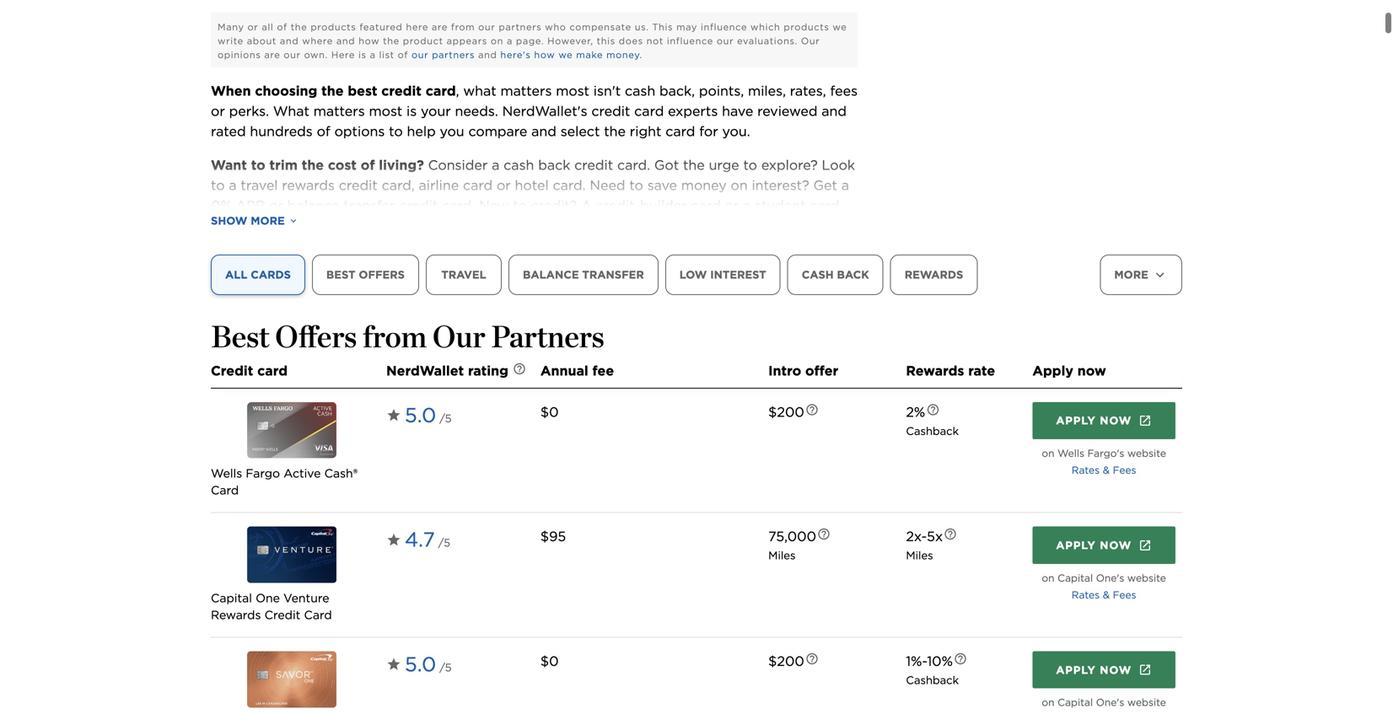 Task type: describe. For each thing, give the bounding box(es) containing it.
fee
[[592, 363, 614, 379]]

5.0 /5 for 1%-10%
[[405, 652, 452, 677]]

not
[[647, 35, 664, 46]]

rates & fees link for 4.7
[[1072, 589, 1136, 601]]

5.0 /5 for 2%
[[405, 403, 452, 427]]

our up "appears"
[[478, 21, 495, 32]]

and down 'fees'
[[822, 103, 847, 119]]

many
[[218, 21, 244, 32]]

evaluations.
[[737, 35, 798, 46]]

our down product
[[412, 49, 429, 60]]

5x
[[927, 529, 943, 545]]

website for 5.0
[[1128, 447, 1166, 460]]

when
[[211, 83, 251, 99]]

capital inside the capital one venture rewards credit card
[[211, 591, 252, 605]]

5.0 for 2%
[[405, 403, 436, 427]]

select
[[561, 123, 600, 139]]

0 horizontal spatial of
[[277, 21, 287, 32]]

rewards link
[[890, 255, 978, 295]]

1 vertical spatial partners
[[432, 49, 475, 60]]

offer
[[805, 363, 838, 379]]

cashback for 2%
[[906, 425, 959, 438]]

cash
[[625, 83, 655, 99]]

0 horizontal spatial are
[[264, 49, 280, 60]]

does
[[619, 35, 643, 46]]

options
[[334, 123, 385, 139]]

1 vertical spatial most
[[369, 103, 402, 119]]

what
[[463, 83, 496, 99]]

more button
[[1100, 255, 1182, 295]]

on inside many or all of the products featured here are from our partners who compensate us. this may influence which products we write about and where and how the product appears on a page. however, this does not influence our evaluations. our opinions are our own. here is a list of
[[491, 35, 503, 46]]

credit inside the capital one venture rewards credit card
[[265, 608, 300, 622]]

4.7
[[405, 528, 435, 552]]

$0 for 1%-10%
[[541, 653, 559, 670]]

1 horizontal spatial are
[[432, 21, 448, 32]]

back,
[[660, 83, 695, 99]]

to
[[389, 123, 403, 139]]

low interest
[[680, 268, 766, 281]]

1%-
[[906, 653, 927, 670]]

product
[[403, 35, 443, 46]]

appears
[[447, 35, 487, 46]]

experts
[[668, 103, 718, 119]]

1 apply now from the top
[[1056, 414, 1132, 427]]

capital one savorone cash rewards credit card image image
[[247, 651, 336, 708]]

annual
[[541, 363, 588, 379]]

cash back
[[802, 268, 869, 281]]

2%
[[906, 404, 925, 420]]

intro offer details image for 2%
[[805, 403, 819, 417]]

of inside , what matters most isn't cash back, points, miles, rates, fees or perks. what matters most is your needs. nerdwallet's credit card experts have reviewed and rated hundreds of options to help you compare and select the right card for you.
[[317, 123, 330, 139]]

1 apply now link from the top
[[1033, 402, 1176, 439]]

1 vertical spatial we
[[559, 49, 573, 60]]

from inside many or all of the products featured here are from our partners who compensate us. this may influence which products we write about and where and how the product appears on a page. however, this does not influence our evaluations. our opinions are our own. here is a list of
[[451, 21, 475, 32]]

and down the nerdwallet's
[[531, 123, 557, 139]]

travel link
[[426, 255, 502, 295]]

card up the right
[[634, 103, 664, 119]]

money.
[[606, 49, 642, 60]]

compensate
[[570, 21, 631, 32]]

card up your
[[426, 83, 456, 99]]

card inside wells fargo active cash® card
[[211, 483, 239, 498]]

0 horizontal spatial credit
[[381, 83, 422, 99]]

apply now for 10%
[[1056, 664, 1132, 677]]

intro offer
[[768, 363, 838, 379]]

$200 for 1%-10%
[[768, 653, 804, 670]]

low interest link
[[665, 255, 781, 295]]

partners
[[491, 318, 604, 355]]

1 vertical spatial intro offer details image
[[817, 528, 831, 541]]

annual fee
[[541, 363, 614, 379]]

here's
[[500, 49, 531, 60]]

apply for 2x-5x
[[1056, 539, 1096, 552]]

card up wells fargo active cash® card image
[[257, 363, 288, 379]]

$200 for 2%
[[768, 404, 804, 420]]

rates for 5.0
[[1072, 464, 1100, 477]]

2x-5x
[[906, 529, 943, 545]]

best offers link
[[312, 255, 419, 295]]

wells inside wells fargo active cash® card
[[211, 467, 242, 481]]

capital for on capital one's website
[[1058, 697, 1093, 709]]

what
[[273, 103, 309, 119]]

capital one venture rewards credit card image image
[[247, 527, 336, 583]]

compare
[[468, 123, 527, 139]]

0 vertical spatial most
[[556, 83, 589, 99]]

on wells fargo's website rates & fees
[[1042, 447, 1166, 477]]

apply now
[[1033, 363, 1106, 379]]

apply left now
[[1033, 363, 1074, 379]]

how inside many or all of the products featured here are from our partners who compensate us. this may influence which products we write about and where and how the product appears on a page. however, this does not influence our evaluations. our opinions are our own. here is a list of
[[359, 35, 380, 46]]

about
[[247, 35, 277, 46]]

rewards for rewards
[[905, 268, 963, 281]]

1 horizontal spatial a
[[507, 35, 513, 46]]

apply for 2%
[[1056, 414, 1096, 427]]

cash back link
[[787, 255, 884, 295]]

reward rate details image for 2x-5x
[[944, 528, 957, 541]]

fargo's
[[1088, 447, 1124, 460]]

this
[[652, 21, 673, 32]]

for
[[699, 123, 718, 139]]

75,000
[[768, 529, 816, 545]]

the up where
[[291, 21, 307, 32]]

rewards rate
[[906, 363, 995, 379]]

on for on capital one's website rates & fees
[[1042, 572, 1055, 584]]

back
[[837, 268, 869, 281]]

opinions
[[218, 49, 261, 60]]

rates,
[[790, 83, 826, 99]]

rate
[[968, 363, 995, 379]]

more inside popup button
[[1114, 268, 1148, 281]]

wells inside on wells fargo's website rates & fees
[[1058, 447, 1085, 460]]

, what matters most isn't cash back, points, miles, rates, fees or perks. what matters most is your needs. nerdwallet's credit card experts have reviewed and rated hundreds of options to help you compare and select the right card for you.
[[211, 83, 858, 139]]

cashback for 1%-10%
[[906, 674, 959, 687]]

apply for 1%-10%
[[1056, 664, 1096, 677]]

your
[[421, 103, 451, 119]]

card inside the capital one venture rewards credit card
[[304, 608, 332, 622]]

perks.
[[229, 103, 269, 119]]

the up list on the top left of page
[[383, 35, 400, 46]]

now for 10%
[[1100, 664, 1132, 677]]

all inside product offers quick filters tab list
[[225, 268, 247, 281]]

may
[[676, 21, 698, 32]]

rewards inside the capital one venture rewards credit card
[[211, 608, 261, 622]]

balance transfer
[[523, 268, 644, 281]]

transfer
[[582, 268, 644, 281]]

one's for on capital one's website rates & fees
[[1096, 572, 1124, 584]]

one
[[256, 591, 280, 605]]

list
[[379, 49, 394, 60]]

rated
[[211, 123, 246, 139]]

1 now from the top
[[1100, 414, 1132, 427]]

1 products from the left
[[311, 21, 356, 32]]

help
[[407, 123, 436, 139]]

website for 4.7
[[1127, 572, 1166, 584]]

apply now link for 10%
[[1033, 651, 1176, 689]]

2 horizontal spatial of
[[398, 49, 408, 60]]

fees
[[830, 83, 858, 99]]

our partners link
[[408, 49, 475, 60]]

write
[[218, 35, 244, 46]]

4.7 /5
[[405, 528, 450, 552]]

offers for best offers
[[359, 268, 405, 281]]

fargo
[[246, 467, 280, 481]]

or inside , what matters most isn't cash back, points, miles, rates, fees or perks. what matters most is your needs. nerdwallet's credit card experts have reviewed and rated hundreds of options to help you compare and select the right card for you.
[[211, 103, 225, 119]]

which
[[751, 21, 780, 32]]

many or all of the products featured here are from our partners who compensate us. this may influence which products we write about and where and how the product appears on a page. however, this does not influence our evaluations. our opinions are our own. here is a list of
[[218, 21, 847, 60]]

capital one venture rewards credit card
[[211, 591, 332, 622]]

capital for on capital one's website rates & fees
[[1058, 572, 1093, 584]]

you.
[[722, 123, 750, 139]]

us.
[[635, 21, 649, 32]]

here
[[406, 21, 428, 32]]

is inside , what matters most isn't cash back, points, miles, rates, fees or perks. what matters most is your needs. nerdwallet's credit card experts have reviewed and rated hundreds of options to help you compare and select the right card for you.
[[407, 103, 417, 119]]

travel
[[441, 268, 486, 281]]

have
[[722, 103, 753, 119]]

isn't
[[594, 83, 621, 99]]

right
[[630, 123, 662, 139]]

when choosing the best credit card
[[211, 83, 456, 99]]

miles for 2x-5x
[[906, 549, 933, 562]]

/5 for 1%-
[[440, 661, 452, 674]]

card down experts
[[666, 123, 695, 139]]

interest
[[710, 268, 766, 281]]

and down "appears"
[[478, 49, 497, 60]]

miles,
[[748, 83, 786, 99]]

1 horizontal spatial matters
[[500, 83, 552, 99]]

reviewed
[[757, 103, 818, 119]]

wells fargo active cash® card
[[211, 467, 358, 498]]



Task type: vqa. For each thing, say whether or not it's contained in the screenshot.
2nd &
yes



Task type: locate. For each thing, give the bounding box(es) containing it.
apply now up on capital one's website
[[1056, 664, 1132, 677]]

5.0 /5
[[405, 403, 452, 427], [405, 652, 452, 677]]

0 vertical spatial rewards
[[905, 268, 963, 281]]

show more button
[[211, 211, 299, 231]]

the left best
[[321, 83, 344, 99]]

0 vertical spatial card
[[211, 483, 239, 498]]

nerdwallet's
[[502, 103, 587, 119]]

how are nerdwallet's ratings determined? image
[[513, 362, 526, 376]]

of left the options
[[317, 123, 330, 139]]

& inside on wells fargo's website rates & fees
[[1103, 464, 1110, 477]]

apply up on capital one's website rates & fees
[[1056, 539, 1096, 552]]

$200
[[768, 404, 804, 420], [768, 653, 804, 670]]

you
[[440, 123, 464, 139]]

fees inside on capital one's website rates & fees
[[1113, 589, 1136, 601]]

are down about at left
[[264, 49, 280, 60]]

cash
[[802, 268, 834, 281]]

reward rate details image
[[926, 403, 940, 417], [944, 528, 957, 541], [954, 652, 967, 666]]

2 vertical spatial reward rate details image
[[954, 652, 967, 666]]

2 vertical spatial of
[[317, 123, 330, 139]]

1 horizontal spatial we
[[833, 21, 847, 32]]

1 vertical spatial of
[[398, 49, 408, 60]]

0 vertical spatial best
[[326, 268, 355, 281]]

0 horizontal spatial how
[[359, 35, 380, 46]]

2 & from the top
[[1103, 589, 1110, 601]]

/5 inside "4.7 /5"
[[438, 537, 450, 550]]

0 horizontal spatial we
[[559, 49, 573, 60]]

1 horizontal spatial our
[[801, 35, 820, 46]]

reward rate details image right 5x
[[944, 528, 957, 541]]

0 vertical spatial reward rate details image
[[926, 403, 940, 417]]

our left own.
[[284, 49, 301, 60]]

reward rate details image for 1%-10%
[[954, 652, 967, 666]]

1 & from the top
[[1103, 464, 1110, 477]]

1 rates & fees link from the top
[[1072, 464, 1136, 477]]

we up 'fees'
[[833, 21, 847, 32]]

0 vertical spatial website
[[1128, 447, 1166, 460]]

partners down "appears"
[[432, 49, 475, 60]]

cashback down 2%
[[906, 425, 959, 438]]

one's
[[1096, 572, 1124, 584], [1096, 697, 1124, 709]]

a up here's
[[507, 35, 513, 46]]

fees
[[1113, 464, 1136, 477], [1113, 589, 1136, 601]]

5.0
[[405, 403, 436, 427], [405, 652, 436, 677]]

from up nerdwallet
[[363, 318, 427, 355]]

rates
[[1072, 464, 1100, 477], [1072, 589, 1100, 601]]

one's for on capital one's website
[[1096, 697, 1124, 709]]

rewards down one
[[211, 608, 261, 622]]

more
[[251, 214, 285, 227], [1114, 268, 1148, 281]]

1 vertical spatial cashback
[[906, 674, 959, 687]]

1 horizontal spatial of
[[317, 123, 330, 139]]

1 vertical spatial apply now link
[[1033, 527, 1176, 564]]

0 vertical spatial /5
[[440, 412, 452, 425]]

fees inside on wells fargo's website rates & fees
[[1113, 464, 1136, 477]]

where
[[302, 35, 333, 46]]

1 vertical spatial now
[[1100, 539, 1132, 552]]

3 now from the top
[[1100, 664, 1132, 677]]

1 vertical spatial wells
[[211, 467, 242, 481]]

0 vertical spatial 5.0
[[405, 403, 436, 427]]

1 horizontal spatial from
[[451, 21, 475, 32]]

how down page.
[[534, 49, 555, 60]]

1 vertical spatial fees
[[1113, 589, 1136, 601]]

1 vertical spatial best
[[211, 318, 269, 355]]

rates inside on capital one's website rates & fees
[[1072, 589, 1100, 601]]

fees for 5.0
[[1113, 464, 1136, 477]]

is up help
[[407, 103, 417, 119]]

0 vertical spatial rates & fees link
[[1072, 464, 1136, 477]]

2 apply now link from the top
[[1033, 527, 1176, 564]]

0 horizontal spatial our
[[432, 318, 485, 355]]

we down however,
[[559, 49, 573, 60]]

wells left fargo's
[[1058, 447, 1085, 460]]

1 vertical spatial how
[[534, 49, 555, 60]]

rewards for rewards rate
[[906, 363, 964, 379]]

influence right may
[[701, 21, 747, 32]]

0 horizontal spatial from
[[363, 318, 427, 355]]

low
[[680, 268, 707, 281]]

on for on wells fargo's website rates & fees
[[1042, 447, 1055, 460]]

& for 4.7
[[1103, 589, 1110, 601]]

fees for 4.7
[[1113, 589, 1136, 601]]

2 website from the top
[[1127, 572, 1166, 584]]

1 vertical spatial credit
[[265, 608, 300, 622]]

0 horizontal spatial is
[[358, 49, 367, 60]]

rating
[[468, 363, 508, 379]]

0 horizontal spatial matters
[[313, 103, 365, 119]]

best right the cards
[[326, 268, 355, 281]]

all up about at left
[[262, 21, 274, 32]]

apply now link up on capital one's website rates & fees
[[1033, 527, 1176, 564]]

1 vertical spatial rates
[[1072, 589, 1100, 601]]

all
[[262, 21, 274, 32], [225, 268, 247, 281]]

a left list on the top left of page
[[370, 49, 376, 60]]

credit down 'isn't'
[[591, 103, 630, 119]]

this
[[597, 35, 615, 46]]

the inside , what matters most isn't cash back, points, miles, rates, fees or perks. what matters most is your needs. nerdwallet's credit card experts have reviewed and rated hundreds of options to help you compare and select the right card for you.
[[604, 123, 626, 139]]

hundreds
[[250, 123, 313, 139]]

5.0 for 1%-10%
[[405, 652, 436, 677]]

0 vertical spatial rates
[[1072, 464, 1100, 477]]

2 $200 from the top
[[768, 653, 804, 670]]

wells left fargo
[[211, 467, 242, 481]]

2 vertical spatial rewards
[[211, 608, 261, 622]]

2 vertical spatial apply now
[[1056, 664, 1132, 677]]

all left the cards
[[225, 268, 247, 281]]

matters
[[500, 83, 552, 99], [313, 103, 365, 119]]

influence
[[701, 21, 747, 32], [667, 35, 713, 46]]

0 vertical spatial credit
[[381, 83, 422, 99]]

offers inside tab list
[[359, 268, 405, 281]]

a
[[507, 35, 513, 46], [370, 49, 376, 60]]

website inside on wells fargo's website rates & fees
[[1128, 447, 1166, 460]]

0 vertical spatial $200
[[768, 404, 804, 420]]

,
[[456, 83, 459, 99]]

0 vertical spatial from
[[451, 21, 475, 32]]

intro offer details image for 1%-10%
[[805, 652, 819, 666]]

2 $0 from the top
[[541, 653, 559, 670]]

1 $200 from the top
[[768, 404, 804, 420]]

show more
[[211, 214, 285, 227]]

0 vertical spatial now
[[1100, 414, 1132, 427]]

1 horizontal spatial products
[[784, 21, 829, 32]]

on inside on wells fargo's website rates & fees
[[1042, 447, 1055, 460]]

credit inside , what matters most isn't cash back, points, miles, rates, fees or perks. what matters most is your needs. nerdwallet's credit card experts have reviewed and rated hundreds of options to help you compare and select the right card for you.
[[591, 103, 630, 119]]

1 5.0 /5 from the top
[[405, 403, 452, 427]]

website inside on capital one's website rates & fees
[[1127, 572, 1166, 584]]

partners up page.
[[499, 21, 542, 32]]

make
[[576, 49, 603, 60]]

rates for 4.7
[[1072, 589, 1100, 601]]

1 vertical spatial capital
[[211, 591, 252, 605]]

0 horizontal spatial products
[[311, 21, 356, 32]]

1 vertical spatial credit
[[591, 103, 630, 119]]

of right list on the top left of page
[[398, 49, 408, 60]]

own.
[[304, 49, 328, 60]]

1 horizontal spatial partners
[[499, 21, 542, 32]]

rates & fees link for 5.0
[[1072, 464, 1136, 477]]

$0
[[541, 404, 559, 420], [541, 653, 559, 670]]

0 vertical spatial wells
[[1058, 447, 1085, 460]]

best up credit card
[[211, 318, 269, 355]]

card
[[211, 483, 239, 498], [304, 608, 332, 622]]

0 vertical spatial a
[[507, 35, 513, 46]]

is right here
[[358, 49, 367, 60]]

0 vertical spatial of
[[277, 21, 287, 32]]

matters up the nerdwallet's
[[500, 83, 552, 99]]

0 vertical spatial matters
[[500, 83, 552, 99]]

cashback down 1%-10%
[[906, 674, 959, 687]]

apply now up fargo's
[[1056, 414, 1132, 427]]

2 vertical spatial capital
[[1058, 697, 1093, 709]]

$0 for 2%
[[541, 404, 559, 420]]

offers for best offers from our partners
[[275, 318, 357, 355]]

rewards inside product offers quick filters tab list
[[905, 268, 963, 281]]

reward rate details image right 10%
[[954, 652, 967, 666]]

reward rate details image right 2%
[[926, 403, 940, 417]]

our right evaluations.
[[801, 35, 820, 46]]

1 cashback from the top
[[906, 425, 959, 438]]

1 horizontal spatial all
[[262, 21, 274, 32]]

2 5.0 /5 from the top
[[405, 652, 452, 677]]

1 $0 from the top
[[541, 404, 559, 420]]

how down featured
[[359, 35, 380, 46]]

our inside many or all of the products featured here are from our partners who compensate us. this may influence which products we write about and where and how the product appears on a page. however, this does not influence our evaluations. our opinions are our own. here is a list of
[[801, 35, 820, 46]]

& for 5.0
[[1103, 464, 1110, 477]]

0 vertical spatial intro offer details image
[[805, 403, 819, 417]]

of right many
[[277, 21, 287, 32]]

0 vertical spatial offers
[[359, 268, 405, 281]]

cards
[[251, 268, 291, 281]]

0 vertical spatial fees
[[1113, 464, 1136, 477]]

rewards up 2%
[[906, 363, 964, 379]]

on capital one's website rates & fees
[[1042, 572, 1166, 601]]

1 one's from the top
[[1096, 572, 1124, 584]]

1 horizontal spatial credit
[[265, 608, 300, 622]]

1 vertical spatial a
[[370, 49, 376, 60]]

website
[[1128, 447, 1166, 460], [1127, 572, 1166, 584], [1127, 697, 1166, 709]]

however,
[[547, 35, 593, 46]]

now up on capital one's website rates & fees
[[1100, 539, 1132, 552]]

or up the rated
[[211, 103, 225, 119]]

partners inside many or all of the products featured here are from our partners who compensate us. this may influence which products we write about and where and how the product appears on a page. however, this does not influence our evaluations. our opinions are our own. here is a list of
[[499, 21, 542, 32]]

needs.
[[455, 103, 498, 119]]

1 fees from the top
[[1113, 464, 1136, 477]]

here's how we make money. link
[[500, 49, 642, 60]]

one's inside on capital one's website rates & fees
[[1096, 572, 1124, 584]]

1 vertical spatial our
[[432, 318, 485, 355]]

on inside on capital one's website rates & fees
[[1042, 572, 1055, 584]]

/5
[[440, 412, 452, 425], [438, 537, 450, 550], [440, 661, 452, 674]]

our
[[478, 21, 495, 32], [717, 35, 734, 46], [284, 49, 301, 60], [412, 49, 429, 60]]

miles down 75,000
[[768, 549, 796, 562]]

is inside many or all of the products featured here are from our partners who compensate us. this may influence which products we write about and where and how the product appears on a page. however, this does not influence our evaluations. our opinions are our own. here is a list of
[[358, 49, 367, 60]]

now up on capital one's website
[[1100, 664, 1132, 677]]

1 horizontal spatial best
[[326, 268, 355, 281]]

1 vertical spatial influence
[[667, 35, 713, 46]]

apply now
[[1056, 414, 1132, 427], [1056, 539, 1132, 552], [1056, 664, 1132, 677]]

now
[[1078, 363, 1106, 379]]

rates inside on wells fargo's website rates & fees
[[1072, 464, 1100, 477]]

1 rates from the top
[[1072, 464, 1100, 477]]

matters down when choosing the best credit card
[[313, 103, 365, 119]]

rewards
[[905, 268, 963, 281], [906, 363, 964, 379], [211, 608, 261, 622]]

0 horizontal spatial more
[[251, 214, 285, 227]]

0 horizontal spatial partners
[[432, 49, 475, 60]]

apply now link for 5x
[[1033, 527, 1176, 564]]

best offers from our partners
[[211, 318, 604, 355]]

credit
[[381, 83, 422, 99], [591, 103, 630, 119]]

our left evaluations.
[[717, 35, 734, 46]]

here
[[331, 49, 355, 60]]

0 horizontal spatial miles
[[768, 549, 796, 562]]

0 vertical spatial partners
[[499, 21, 542, 32]]

& inside on capital one's website rates & fees
[[1103, 589, 1110, 601]]

all cards
[[225, 268, 291, 281]]

1 horizontal spatial wells
[[1058, 447, 1085, 460]]

capital inside on capital one's website rates & fees
[[1058, 572, 1093, 584]]

1 vertical spatial is
[[407, 103, 417, 119]]

from up "appears"
[[451, 21, 475, 32]]

0 vertical spatial is
[[358, 49, 367, 60]]

wells
[[1058, 447, 1085, 460], [211, 467, 242, 481]]

on capital one's website
[[1042, 697, 1166, 709]]

wells fargo active cash® card image image
[[247, 402, 336, 459]]

product offers quick filters tab list
[[211, 255, 1043, 342]]

the
[[291, 21, 307, 32], [383, 35, 400, 46], [321, 83, 344, 99], [604, 123, 626, 139]]

or up about at left
[[248, 21, 258, 32]]

intro
[[768, 363, 801, 379]]

are
[[432, 21, 448, 32], [264, 49, 280, 60]]

1 vertical spatial matters
[[313, 103, 365, 119]]

and up here
[[336, 35, 355, 46]]

1 horizontal spatial credit
[[591, 103, 630, 119]]

apply now up on capital one's website rates & fees
[[1056, 539, 1132, 552]]

2 rates & fees link from the top
[[1072, 589, 1136, 601]]

featured
[[360, 21, 403, 32]]

influence down may
[[667, 35, 713, 46]]

we inside many or all of the products featured here are from our partners who compensate us. this may influence which products we write about and where and how the product appears on a page. however, this does not influence our evaluations. our opinions are our own. here is a list of
[[833, 21, 847, 32]]

0 horizontal spatial offers
[[275, 318, 357, 355]]

best
[[326, 268, 355, 281], [211, 318, 269, 355]]

1 vertical spatial &
[[1103, 589, 1110, 601]]

2 products from the left
[[784, 21, 829, 32]]

2 one's from the top
[[1096, 697, 1124, 709]]

more inside button
[[251, 214, 285, 227]]

1 horizontal spatial card
[[304, 608, 332, 622]]

offers up credit card
[[275, 318, 357, 355]]

0 vertical spatial 5.0 /5
[[405, 403, 452, 427]]

miles down 2x-
[[906, 549, 933, 562]]

all cards link
[[211, 255, 305, 295]]

0 vertical spatial $0
[[541, 404, 559, 420]]

3 website from the top
[[1127, 697, 1166, 709]]

nerdwallet rating
[[386, 363, 508, 379]]

best for best offers from our partners
[[211, 318, 269, 355]]

0 vertical spatial our
[[801, 35, 820, 46]]

venture
[[283, 591, 329, 605]]

0 vertical spatial apply now
[[1056, 414, 1132, 427]]

1 vertical spatial offers
[[275, 318, 357, 355]]

best for best offers
[[326, 268, 355, 281]]

how
[[359, 35, 380, 46], [534, 49, 555, 60]]

1 horizontal spatial is
[[407, 103, 417, 119]]

most up to
[[369, 103, 402, 119]]

1 vertical spatial 5.0
[[405, 652, 436, 677]]

2 rates from the top
[[1072, 589, 1100, 601]]

2 5.0 from the top
[[405, 652, 436, 677]]

1 vertical spatial one's
[[1096, 697, 1124, 709]]

1 vertical spatial $200
[[768, 653, 804, 670]]

apply now link up fargo's
[[1033, 402, 1176, 439]]

2 now from the top
[[1100, 539, 1132, 552]]

credit
[[211, 363, 253, 379], [265, 608, 300, 622]]

and right about at left
[[280, 35, 299, 46]]

rates & fees link
[[1072, 464, 1136, 477], [1072, 589, 1136, 601]]

of
[[277, 21, 287, 32], [398, 49, 408, 60], [317, 123, 330, 139]]

now
[[1100, 414, 1132, 427], [1100, 539, 1132, 552], [1100, 664, 1132, 677]]

miles for 75,000
[[768, 549, 796, 562]]

2 vertical spatial website
[[1127, 697, 1166, 709]]

products up where
[[311, 21, 356, 32]]

who
[[545, 21, 566, 32]]

apply now for 5x
[[1056, 539, 1132, 552]]

0 horizontal spatial a
[[370, 49, 376, 60]]

1 horizontal spatial more
[[1114, 268, 1148, 281]]

products right which
[[784, 21, 829, 32]]

0 vertical spatial influence
[[701, 21, 747, 32]]

0 vertical spatial how
[[359, 35, 380, 46]]

2 apply now from the top
[[1056, 539, 1132, 552]]

apply up fargo's
[[1056, 414, 1096, 427]]

our up "nerdwallet rating"
[[432, 318, 485, 355]]

cashback
[[906, 425, 959, 438], [906, 674, 959, 687]]

offers
[[359, 268, 405, 281], [275, 318, 357, 355]]

balance transfer link
[[509, 255, 658, 295]]

rewards right back
[[905, 268, 963, 281]]

intro offer details image
[[805, 403, 819, 417], [817, 528, 831, 541], [805, 652, 819, 666]]

apply up on capital one's website
[[1056, 664, 1096, 677]]

0 horizontal spatial or
[[211, 103, 225, 119]]

best inside product offers quick filters tab list
[[326, 268, 355, 281]]

offers up best offers from our partners
[[359, 268, 405, 281]]

credit card
[[211, 363, 288, 379]]

or inside many or all of the products featured here are from our partners who compensate us. this may influence which products we write about and where and how the product appears on a page. however, this does not influence our evaluations. our opinions are our own. here is a list of
[[248, 21, 258, 32]]

most up the nerdwallet's
[[556, 83, 589, 99]]

0 vertical spatial one's
[[1096, 572, 1124, 584]]

/5 for 2x-
[[438, 537, 450, 550]]

1 vertical spatial 5.0 /5
[[405, 652, 452, 677]]

1 horizontal spatial how
[[534, 49, 555, 60]]

2 fees from the top
[[1113, 589, 1136, 601]]

reward rate details image for 2%
[[926, 403, 940, 417]]

0 horizontal spatial card
[[211, 483, 239, 498]]

2 cashback from the top
[[906, 674, 959, 687]]

1 miles from the left
[[768, 549, 796, 562]]

1 5.0 from the top
[[405, 403, 436, 427]]

all inside many or all of the products featured here are from our partners who compensate us. this may influence which products we write about and where and how the product appears on a page. however, this does not influence our evaluations. our opinions are our own. here is a list of
[[262, 21, 274, 32]]

1 vertical spatial all
[[225, 268, 247, 281]]

0 vertical spatial credit
[[211, 363, 253, 379]]

credit down list on the top left of page
[[381, 83, 422, 99]]

3 apply now from the top
[[1056, 664, 1132, 677]]

3 apply now link from the top
[[1033, 651, 1176, 689]]

1 vertical spatial are
[[264, 49, 280, 60]]

0 vertical spatial cashback
[[906, 425, 959, 438]]

the left the right
[[604, 123, 626, 139]]

1 website from the top
[[1128, 447, 1166, 460]]

products
[[311, 21, 356, 32], [784, 21, 829, 32]]

2 miles from the left
[[906, 549, 933, 562]]

points,
[[699, 83, 744, 99]]

on for on capital one's website
[[1042, 697, 1055, 709]]

are up product
[[432, 21, 448, 32]]

apply now link up on capital one's website
[[1033, 651, 1176, 689]]

1 horizontal spatial offers
[[359, 268, 405, 281]]

now up fargo's
[[1100, 414, 1132, 427]]

now for 5x
[[1100, 539, 1132, 552]]



